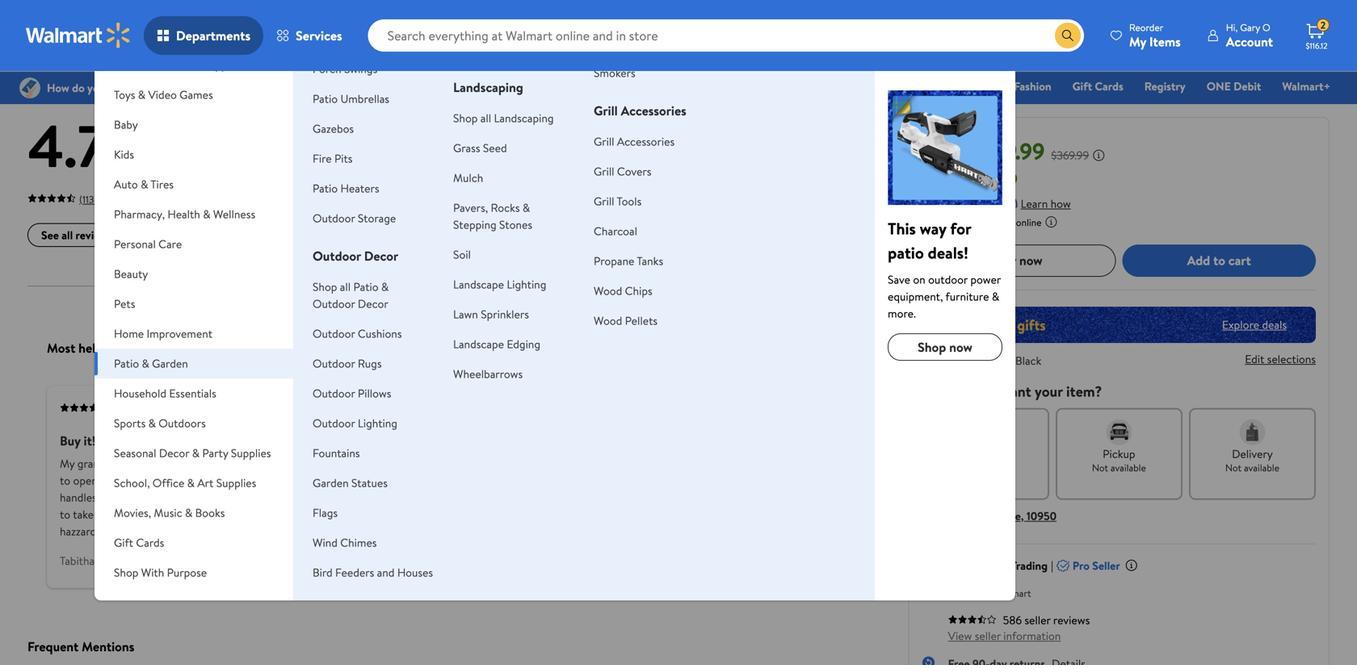 Task type: vqa. For each thing, say whether or not it's contained in the screenshot.
Tile Starter Pack (2022) - 2 pack - Black image REDUCED
no



Task type: locate. For each thing, give the bounding box(es) containing it.
0 horizontal spatial reviews
[[76, 227, 112, 243]]

1 horizontal spatial helpful
[[551, 340, 591, 357]]

home inside dropdown button
[[114, 326, 144, 342]]

lawn
[[453, 307, 478, 322]]

want
[[1001, 382, 1031, 402]]

grill accessories up grill accessories link
[[594, 102, 687, 120]]

2 up $116.12
[[1321, 18, 1326, 32]]

0 vertical spatial now
[[1019, 252, 1043, 269]]

outdoor storage
[[313, 210, 396, 226]]

0 vertical spatial out
[[110, 147, 139, 174]]

reviews for see all reviews
[[76, 227, 112, 243]]

review for most helpful positive review
[[168, 340, 205, 357]]

to left open
[[60, 473, 70, 489]]

1 available from the left
[[1111, 461, 1146, 475]]

2 down 3
[[463, 171, 469, 186]]

grandson up open
[[77, 456, 123, 472]]

flags link
[[313, 505, 338, 521]]

all for outdoor decor
[[340, 279, 351, 295]]

save
[[946, 170, 967, 186]]

essentials down patio & garden dropdown button
[[169, 386, 216, 402]]

gift cards down search icon
[[1073, 78, 1124, 94]]

video
[[148, 87, 177, 103]]

tabitha
[[60, 554, 95, 569]]

patio umbrellas link
[[313, 91, 389, 107]]

landscape up lawn sprinklers link
[[453, 277, 504, 292]]

it.
[[322, 473, 331, 489]]

garden
[[152, 356, 188, 372], [313, 475, 349, 491]]

walmart image
[[26, 23, 131, 48]]

0 horizontal spatial 5
[[166, 105, 198, 186]]

2 vertical spatial the
[[131, 507, 147, 523]]

more.
[[888, 306, 916, 322]]

1 landscape from the top
[[453, 277, 504, 292]]

0 horizontal spatial in
[[258, 473, 266, 489]]

fountains
[[313, 446, 360, 461]]

my up open
[[60, 456, 75, 472]]

0 horizontal spatial seller
[[975, 628, 1001, 644]]

buy for buy it!!!! my grandson loves it!!!! the only thing wrong with it is the handles to open the door. my grandson can't get in and out of it. they handles are hard to see and they are insane awkward place. we had to take one of the windows off so he could get in it duke's of hazzard style! lol other than that it runs great and look!!!!!
[[60, 432, 81, 450]]

get up great
[[269, 507, 286, 523]]

$18/mo
[[922, 196, 958, 211]]

1 horizontal spatial day
[[478, 9, 493, 23]]

gift for gift cards 'link'
[[1073, 78, 1092, 94]]

3 progress bar from the top
[[515, 177, 859, 180]]

write a review
[[146, 227, 216, 243]]

3 grill from the top
[[594, 164, 614, 179]]

buy inside buy now button
[[996, 252, 1016, 269]]

1 horizontal spatial shipping
[[495, 9, 530, 23]]

shop up 4
[[453, 110, 478, 126]]

4.7 out of 5
[[27, 105, 198, 186]]

landscape up wheelbarrows link
[[453, 336, 504, 352]]

3+ up deals link
[[465, 9, 476, 23]]

garden statues link
[[313, 475, 388, 491]]

1 vertical spatial gift
[[114, 535, 133, 551]]

21 right dec
[[1007, 461, 1016, 475]]

1 horizontal spatial buy
[[996, 252, 1016, 269]]

intent image for delivery image
[[1240, 420, 1266, 445]]

0 horizontal spatial are
[[99, 490, 115, 506]]

1 vertical spatial supplies
[[216, 475, 256, 491]]

0 horizontal spatial with
[[280, 456, 301, 472]]

learn more about strikethrough prices image
[[1092, 149, 1105, 162]]

3+ day shipping up services
[[249, 9, 314, 23]]

& inside pavers, rocks & stepping stones
[[523, 200, 530, 216]]

Search search field
[[368, 19, 1084, 52]]

1 vertical spatial 21
[[1007, 461, 1016, 475]]

grill for grill accessories link
[[594, 134, 614, 149]]

2 horizontal spatial all
[[481, 110, 491, 126]]

handles up take
[[60, 490, 97, 506]]

0 vertical spatial home
[[963, 78, 993, 94]]

wood pellets
[[594, 313, 658, 329]]

4 grill from the top
[[594, 193, 614, 209]]

0 vertical spatial landscape
[[453, 277, 504, 292]]

not inside pickup not available
[[1092, 461, 1108, 475]]

& inside shop all patio & outdoor decor
[[381, 279, 389, 295]]

2 3+ day shipping from the left
[[465, 9, 530, 23]]

0 horizontal spatial gift cards
[[114, 535, 164, 551]]

1 horizontal spatial 3+ day shipping
[[465, 9, 530, 23]]

landscape for landscape lighting
[[453, 277, 504, 292]]

pets button
[[95, 289, 293, 319]]

1 horizontal spatial it!!!!
[[153, 456, 173, 472]]

the up lol
[[131, 507, 147, 523]]

3 stars
[[463, 153, 495, 169]]

buy inside the buy it!!!! my grandson loves it!!!! the only thing wrong with it is the handles to open the door. my grandson can't get in and out of it. they handles are hard to see and they are insane awkward place. we had to take one of the windows off so he could get in it duke's of hazzard style! lol other than that it runs great and look!!!!!
[[60, 432, 81, 450]]

grill left "tools"
[[594, 193, 614, 209]]

patio for patio umbrellas
[[313, 91, 338, 107]]

seasonal decor & party supplies
[[114, 446, 271, 461]]

debit
[[1234, 78, 1261, 94]]

3 outdoor from the top
[[313, 296, 355, 312]]

0 vertical spatial accessories
[[621, 102, 687, 120]]

available inside delivery not available
[[1244, 461, 1280, 475]]

the right is
[[323, 456, 340, 472]]

1 horizontal spatial reviews
[[115, 60, 178, 87]]

2 available from the left
[[1244, 461, 1280, 475]]

baby
[[114, 117, 138, 132]]

patio down "outdoor decor"
[[353, 279, 379, 295]]

buy up power
[[996, 252, 1016, 269]]

1 horizontal spatial not
[[1226, 461, 1242, 475]]

out inside the buy it!!!! my grandson loves it!!!! the only thing wrong with it is the handles to open the door. my grandson can't get in and out of it. they handles are hard to see and they are insane awkward place. we had to take one of the windows off so he could get in it duke's of hazzard style! lol other than that it runs great and look!!!!!
[[289, 473, 306, 489]]

stars for 4 stars
[[473, 135, 496, 151]]

2 helpful from the left
[[551, 340, 591, 357]]

this way for patio deals! save on outdoor power equipment, furniture & more.
[[888, 217, 1001, 322]]

0 vertical spatial grill accessories
[[594, 102, 687, 120]]

1 vertical spatial cards
[[136, 535, 164, 551]]

available for delivery
[[1244, 461, 1280, 475]]

wood chips
[[594, 283, 653, 299]]

in down wrong
[[258, 473, 266, 489]]

outdoor
[[928, 272, 968, 288]]

outdoor for outdoor pillows
[[313, 386, 355, 402]]

stars right 3
[[472, 153, 495, 169]]

arrives dec 21
[[956, 461, 1016, 475]]

0 horizontal spatial my
[[60, 456, 75, 472]]

wood for wood pellets
[[594, 313, 622, 329]]

home,
[[114, 57, 147, 73]]

progress bar
[[515, 124, 859, 127], [515, 141, 859, 145], [515, 177, 859, 180], [515, 195, 859, 198]]

shop for shop all patio & outdoor decor
[[313, 279, 337, 295]]

learn
[[1021, 196, 1048, 211]]

decor up office
[[159, 446, 189, 461]]

patio down porch
[[313, 91, 338, 107]]

1 vertical spatial all
[[62, 227, 73, 243]]

0 horizontal spatial handles
[[60, 490, 97, 506]]

0 horizontal spatial buy
[[60, 432, 81, 450]]

0 vertical spatial garden
[[152, 356, 188, 372]]

it down awkward
[[300, 507, 307, 523]]

1 horizontal spatial my
[[147, 473, 162, 489]]

seller down 3.4249 stars out of 5, based on 586 seller reviews element
[[975, 628, 1001, 644]]

buy for buy now
[[996, 252, 1016, 269]]

patio for patio heaters
[[313, 181, 338, 196]]

most for most helpful positive review
[[47, 340, 75, 357]]

my up see
[[147, 473, 162, 489]]

auto & tires
[[114, 177, 174, 192]]

hard
[[118, 490, 139, 506]]

all down "outdoor decor"
[[340, 279, 351, 295]]

progress bar up grill accessories link
[[515, 124, 859, 127]]

1 horizontal spatial available
[[1244, 461, 1280, 475]]

progress bar up covers
[[515, 141, 859, 145]]

outdoor up outdoor rugs link
[[313, 326, 355, 342]]

grill down grocery & essentials
[[594, 102, 618, 120]]

patio inside shop all patio & outdoor decor
[[353, 279, 379, 295]]

wood up 'most helpful negative review'
[[594, 313, 622, 329]]

shop for shop with purpose
[[114, 565, 139, 581]]

0 horizontal spatial 3+ day shipping
[[249, 9, 314, 23]]

out up awkward
[[289, 473, 306, 489]]

fountains link
[[313, 446, 360, 461]]

available inside pickup not available
[[1111, 461, 1146, 475]]

stars right 4
[[473, 135, 496, 151]]

0 vertical spatial decor
[[364, 247, 398, 265]]

not inside delivery not available
[[1226, 461, 1242, 475]]

gift inside 'link'
[[1073, 78, 1092, 94]]

2 not from the left
[[1226, 461, 1242, 475]]

patio inside dropdown button
[[114, 356, 139, 372]]

to
[[1213, 252, 1226, 269], [60, 473, 70, 489], [142, 490, 153, 506], [60, 507, 70, 523]]

product group
[[31, 0, 224, 32], [677, 0, 870, 32]]

0 vertical spatial gift
[[1073, 78, 1092, 94]]

21 up 47
[[867, 171, 876, 186]]

are down can't
[[219, 490, 234, 506]]

cards inside 'link'
[[1095, 78, 1124, 94]]

pavers, rocks & stepping stones
[[453, 200, 532, 233]]

2 for 2 stars
[[463, 171, 469, 186]]

gazebos link
[[313, 121, 354, 137]]

online
[[1016, 216, 1042, 229]]

to left cart
[[1213, 252, 1226, 269]]

3+ up departments
[[249, 9, 260, 23]]

1 horizontal spatial 5
[[463, 117, 469, 133]]

1 3+ from the left
[[249, 9, 260, 23]]

helpful left negative
[[551, 340, 591, 357]]

that
[[199, 524, 219, 540]]

2 horizontal spatial reviews
[[1053, 613, 1090, 628]]

$189.99
[[973, 135, 1045, 167]]

progress bar down covers
[[515, 195, 859, 198]]

2 vertical spatial reviews
[[1053, 613, 1090, 628]]

1 product group from the left
[[31, 0, 224, 32]]

0 vertical spatial essentials
[[580, 78, 628, 94]]

account
[[1226, 33, 1273, 50]]

0 horizontal spatial lighting
[[358, 416, 397, 431]]

1 helpful from the left
[[78, 340, 118, 357]]

patio & garden
[[114, 356, 188, 372]]

$18/mo with
[[922, 196, 982, 211]]

decor up cushions at the left
[[358, 296, 388, 312]]

7 outdoor from the top
[[313, 416, 355, 431]]

of right one
[[118, 507, 128, 523]]

party
[[202, 446, 228, 461]]

gift down movies,
[[114, 535, 133, 551]]

supplies right party
[[231, 446, 271, 461]]

landscape
[[453, 277, 504, 292], [453, 336, 504, 352]]

1 vertical spatial decor
[[358, 296, 388, 312]]

0 horizontal spatial the
[[100, 473, 117, 489]]

power
[[971, 272, 1001, 288]]

grill for grill tools link
[[594, 193, 614, 209]]

0 vertical spatial lighting
[[507, 277, 546, 292]]

0 horizontal spatial home
[[114, 326, 144, 342]]

1 horizontal spatial gift
[[1073, 78, 1092, 94]]

2 most from the left
[[520, 340, 548, 357]]

open
[[73, 473, 98, 489]]

2 progress bar from the top
[[515, 141, 859, 145]]

shipping up deals
[[495, 9, 530, 23]]

decor down storage
[[364, 247, 398, 265]]

and right see
[[174, 490, 192, 506]]

add to cart
[[1187, 252, 1251, 269]]

to left see
[[142, 490, 153, 506]]

swings
[[344, 61, 377, 77]]

grill left covers
[[594, 164, 614, 179]]

1 horizontal spatial are
[[219, 490, 234, 506]]

shop left color
[[918, 339, 946, 356]]

out up auto
[[110, 147, 139, 174]]

not down intent image for pickup
[[1092, 461, 1108, 475]]

fire pits link
[[313, 151, 353, 166]]

4 outdoor from the top
[[313, 326, 355, 342]]

not down intent image for delivery
[[1226, 461, 1242, 475]]

0 vertical spatial supplies
[[231, 446, 271, 461]]

patio & garden image
[[888, 90, 1003, 205]]

2 vertical spatial all
[[340, 279, 351, 295]]

wood down propane
[[594, 283, 622, 299]]

progress bar for 21
[[515, 177, 859, 180]]

in down awkward
[[288, 507, 297, 523]]

baby button
[[95, 110, 293, 140]]

cards left registry link
[[1095, 78, 1124, 94]]

gift
[[1073, 78, 1092, 94], [114, 535, 133, 551]]

0 horizontal spatial not
[[1092, 461, 1108, 475]]

most
[[47, 340, 75, 357], [520, 340, 548, 357]]

all right see at the top left
[[62, 227, 73, 243]]

lighting for outdoor lighting
[[358, 416, 397, 431]]

pharmacy, health & wellness button
[[95, 200, 293, 229]]

1 horizontal spatial product group
[[677, 0, 870, 32]]

1 vertical spatial home
[[114, 326, 144, 342]]

1 horizontal spatial the
[[131, 507, 147, 523]]

1 horizontal spatial cards
[[1095, 78, 1124, 94]]

supplies down thing
[[216, 475, 256, 491]]

shop left with
[[114, 565, 139, 581]]

sprinklers
[[481, 307, 529, 322]]

lighting down pillows
[[358, 416, 397, 431]]

of down we on the bottom of page
[[342, 507, 352, 523]]

add to cart button
[[1122, 245, 1316, 277]]

essentials right grocery
[[580, 78, 628, 94]]

of up auto & tires
[[143, 147, 161, 174]]

1 vertical spatial grandson
[[164, 473, 210, 489]]

on
[[913, 272, 926, 288]]

3+ day shipping up deals
[[465, 9, 530, 23]]

1 not from the left
[[1092, 461, 1108, 475]]

0 vertical spatial reviews
[[115, 60, 178, 87]]

of inside 4.7 out of 5
[[143, 147, 161, 174]]

1 vertical spatial gift cards
[[114, 535, 164, 551]]

seller for view
[[975, 628, 1001, 644]]

save
[[888, 272, 911, 288]]

21 inside button
[[1007, 461, 1016, 475]]

shop all patio & outdoor decor
[[313, 279, 389, 312]]

now for shop now
[[949, 339, 973, 356]]

0 horizontal spatial 2
[[463, 171, 469, 186]]

stars down the 3 stars
[[472, 171, 495, 186]]

seller right 586
[[1025, 613, 1051, 628]]

of
[[143, 147, 161, 174], [309, 473, 319, 489], [118, 507, 128, 523], [342, 507, 352, 523]]

shop inside shop all patio & outdoor decor
[[313, 279, 337, 295]]

it right that
[[222, 524, 229, 540]]

available down intent image for delivery
[[1244, 461, 1280, 475]]

accessories up grill accessories link
[[621, 102, 687, 120]]

gift cards inside 'link'
[[1073, 78, 1124, 94]]

gift cards down movies,
[[114, 535, 164, 551]]

1 vertical spatial now
[[949, 339, 973, 356]]

lighting up sprinklers
[[507, 277, 546, 292]]

handles up statues
[[342, 456, 379, 472]]

2 outdoor from the top
[[313, 247, 361, 265]]

0 vertical spatial the
[[323, 456, 340, 472]]

with left is
[[280, 456, 301, 472]]

0 horizontal spatial available
[[1111, 461, 1146, 475]]

helpful left positive
[[78, 340, 118, 357]]

shop now
[[918, 339, 973, 356]]

outdoor down patio heaters
[[313, 210, 355, 226]]

reviews inside see all reviews link
[[76, 227, 112, 243]]

1 vertical spatial wood
[[594, 313, 622, 329]]

toys & video games button
[[95, 80, 293, 110]]

0 horizontal spatial now
[[949, 339, 973, 356]]

review inside write a review link
[[184, 227, 216, 243]]

2 vertical spatial decor
[[159, 446, 189, 461]]

shop inside dropdown button
[[114, 565, 139, 581]]

outdoor up outdoor cushions link
[[313, 296, 355, 312]]

6 outdoor from the top
[[313, 386, 355, 402]]

reorder my items
[[1129, 21, 1181, 50]]

smokers
[[594, 65, 636, 81]]

home
[[963, 78, 993, 94], [114, 326, 144, 342]]

mulch
[[453, 170, 483, 186]]

cards up with
[[136, 535, 164, 551]]

cards for gift cards 'link'
[[1095, 78, 1124, 94]]

1 horizontal spatial 2
[[1321, 18, 1326, 32]]

buy it!!!! my grandson loves it!!!! the only thing wrong with it is the handles to open the door. my grandson can't get in and out of it. they handles are hard to see and they are insane awkward place. we had to take one of the windows off so he could get in it duke's of hazzard style! lol other than that it runs great and look!!!!!
[[60, 432, 382, 540]]

up to sixty percent off deals. shop now. image
[[922, 307, 1316, 343]]

supplies
[[231, 446, 271, 461], [216, 475, 256, 491]]

grill accessories link
[[594, 134, 675, 149]]

it!!!! up open
[[84, 432, 107, 450]]

rugs
[[358, 356, 382, 372]]

it left is
[[304, 456, 311, 472]]

helpful for negative
[[551, 340, 591, 357]]

0 horizontal spatial 3+
[[249, 9, 260, 23]]

2 landscape from the top
[[453, 336, 504, 352]]

one debit
[[1207, 78, 1261, 94]]

1 outdoor from the top
[[313, 210, 355, 226]]

decor inside dropdown button
[[159, 446, 189, 461]]

2 grill from the top
[[594, 134, 614, 149]]

are up one
[[99, 490, 115, 506]]

now
[[922, 135, 967, 167]]

0 vertical spatial get
[[238, 473, 255, 489]]

all inside shop all patio & outdoor decor
[[340, 279, 351, 295]]

1 horizontal spatial lighting
[[507, 277, 546, 292]]

1 progress bar from the top
[[515, 124, 859, 127]]

now inside shop now link
[[949, 339, 973, 356]]

patio down fire at the left of page
[[313, 181, 338, 196]]

with up price when purchased online
[[961, 196, 982, 211]]

fire pits
[[313, 151, 353, 166]]

available down intent image for pickup
[[1111, 461, 1146, 475]]

1 horizontal spatial seller
[[1025, 613, 1051, 628]]

helpful for positive
[[78, 340, 118, 357]]

all for landscaping
[[481, 110, 491, 126]]

1 most from the left
[[47, 340, 75, 357]]

essentials
[[580, 78, 628, 94], [169, 386, 216, 402]]

to inside add to cart button
[[1213, 252, 1226, 269]]

gift inside dropdown button
[[114, 535, 133, 551]]

2 horizontal spatial the
[[323, 456, 340, 472]]

1 vertical spatial buy
[[60, 432, 81, 450]]

0 horizontal spatial cards
[[136, 535, 164, 551]]

stars up 4 stars
[[472, 117, 495, 133]]

0 horizontal spatial get
[[238, 473, 255, 489]]

1 vertical spatial grill accessories
[[594, 134, 675, 149]]

landscaping up shop all landscaping link
[[453, 78, 523, 96]]

0 horizontal spatial gift
[[114, 535, 133, 551]]

outdoor storage link
[[313, 210, 396, 226]]

4 progress bar from the top
[[515, 195, 859, 198]]

outdoor down outdoor rugs
[[313, 386, 355, 402]]

feeders
[[335, 565, 374, 581]]

1 day from the left
[[263, 9, 277, 23]]

5 outdoor from the top
[[313, 356, 355, 372]]

home left fashion
[[963, 78, 993, 94]]

view seller information
[[948, 628, 1061, 644]]

(1136 reviews)
[[79, 193, 136, 206]]

1 vertical spatial 2
[[463, 171, 469, 186]]

accessories up covers
[[617, 134, 675, 149]]

wrong
[[247, 456, 278, 472]]

now inside buy now button
[[1019, 252, 1043, 269]]

essentials inside dropdown button
[[169, 386, 216, 402]]

1 horizontal spatial now
[[1019, 252, 1043, 269]]

item?
[[1066, 382, 1102, 402]]

1 shipping from the left
[[279, 9, 314, 23]]

had
[[365, 490, 382, 506]]

accessories
[[621, 102, 687, 120], [617, 134, 675, 149]]

outdoor up the fountains link
[[313, 416, 355, 431]]

1 horizontal spatial most
[[520, 340, 548, 357]]

0 horizontal spatial all
[[62, 227, 73, 243]]

2 vertical spatial my
[[147, 473, 162, 489]]

patio up household
[[114, 356, 139, 372]]

gift right fashion
[[1073, 78, 1092, 94]]

2 wood from the top
[[594, 313, 622, 329]]

1 horizontal spatial handles
[[342, 456, 379, 472]]

gift cards inside dropdown button
[[114, 535, 164, 551]]

patio heaters
[[313, 181, 379, 196]]

lawn sprinklers
[[453, 307, 529, 322]]

seller
[[1093, 558, 1120, 574]]

grandson down the
[[164, 473, 210, 489]]

0 vertical spatial 21
[[867, 171, 876, 186]]

1 horizontal spatial all
[[340, 279, 351, 295]]

1 wood from the top
[[594, 283, 622, 299]]

umbrellas
[[341, 91, 389, 107]]

cards inside dropdown button
[[136, 535, 164, 551]]

0 vertical spatial 2
[[1321, 18, 1326, 32]]

of left "it."
[[309, 473, 319, 489]]

get up insane
[[238, 473, 255, 489]]

2 horizontal spatial my
[[1129, 33, 1146, 50]]

all up 4 stars
[[481, 110, 491, 126]]

Walmart Site-Wide search field
[[368, 19, 1084, 52]]

stars
[[472, 117, 495, 133], [473, 135, 496, 151], [472, 153, 495, 169], [472, 171, 495, 186]]

0 vertical spatial wood
[[594, 283, 622, 299]]

shop down "outdoor decor"
[[313, 279, 337, 295]]

0 vertical spatial gift cards
[[1073, 78, 1124, 94]]

affirm image
[[985, 195, 1018, 208]]

home for home improvement
[[114, 326, 144, 342]]

seed
[[483, 140, 507, 156]]



Task type: describe. For each thing, give the bounding box(es) containing it.
wheelbarrows link
[[453, 366, 523, 382]]

pits
[[334, 151, 353, 166]]

gary
[[1240, 21, 1260, 34]]

search icon image
[[1061, 29, 1074, 42]]

1 horizontal spatial with
[[961, 196, 982, 211]]

shop with purpose
[[114, 565, 207, 581]]

only
[[196, 456, 216, 472]]

3.4249 stars out of 5, based on 586 seller reviews element
[[948, 615, 997, 625]]

wood pellets link
[[594, 313, 658, 329]]

actual
[[922, 353, 954, 369]]

pickup
[[1103, 446, 1136, 462]]

positive
[[121, 340, 165, 357]]

progress bar for 55
[[515, 141, 859, 145]]

2 3+ from the left
[[465, 9, 476, 23]]

586
[[1003, 613, 1022, 628]]

1 vertical spatial accessories
[[617, 134, 675, 149]]

seller for 586
[[1025, 613, 1051, 628]]

outdoor for outdoor cushions
[[313, 326, 355, 342]]

your
[[1035, 382, 1063, 402]]

pavers, rocks & stepping stones link
[[453, 200, 532, 233]]

home for home
[[963, 78, 993, 94]]

departments
[[176, 27, 251, 44]]

stepping
[[453, 217, 497, 233]]

fulfilled
[[948, 587, 982, 600]]

available for pickup
[[1111, 461, 1146, 475]]

statues
[[351, 475, 388, 491]]

outdoor for outdoor storage
[[313, 210, 355, 226]]

shop now link
[[888, 334, 1003, 361]]

0 vertical spatial landscaping
[[453, 78, 523, 96]]

monroe,
[[983, 508, 1024, 524]]

and right great
[[284, 524, 301, 540]]

supplies for seasonal decor & party supplies
[[231, 446, 271, 461]]

is
[[313, 456, 321, 472]]

decor for outdoor decor
[[364, 247, 398, 265]]

toys
[[114, 87, 135, 103]]

(1136 reviews) link
[[27, 189, 136, 207]]

lighting for landscape lighting
[[507, 277, 546, 292]]

0 vertical spatial handles
[[342, 456, 379, 472]]

shop for shop now
[[918, 339, 946, 356]]

frequent
[[27, 638, 79, 656]]

kids button
[[95, 140, 293, 170]]

seasonal decor & party supplies button
[[95, 439, 293, 469]]

see all reviews
[[41, 227, 112, 243]]

landscape edging link
[[453, 336, 541, 352]]

0 horizontal spatial 21
[[867, 171, 876, 186]]

charcoal
[[594, 223, 637, 239]]

movies,
[[114, 505, 151, 521]]

with
[[141, 565, 164, 581]]

grocery & essentials
[[527, 78, 628, 94]]

2 are from the left
[[219, 490, 234, 506]]

586 seller reviews
[[1003, 613, 1090, 628]]

reorder
[[1129, 21, 1164, 34]]

2 stars
[[463, 171, 495, 186]]

bird feeders and houses
[[313, 565, 433, 581]]

decor for seasonal decor & party supplies
[[159, 446, 189, 461]]

grill for grill covers link
[[594, 164, 614, 179]]

landscape for landscape edging
[[453, 336, 504, 352]]

now $189.99
[[922, 135, 1045, 167]]

and left houses
[[377, 565, 395, 581]]

outdoor cushions link
[[313, 326, 402, 342]]

1 horizontal spatial garden
[[313, 475, 349, 491]]

patio for patio & garden
[[114, 356, 139, 372]]

outdoor for outdoor lighting
[[313, 416, 355, 431]]

dec
[[988, 461, 1005, 475]]

services button
[[263, 16, 355, 55]]

1 are from the left
[[99, 490, 115, 506]]

do
[[955, 382, 971, 402]]

garden inside dropdown button
[[152, 356, 188, 372]]

you save $180.00
[[926, 169, 1018, 187]]

cushions
[[358, 326, 402, 342]]

learn how
[[1021, 196, 1071, 211]]

1 grill accessories from the top
[[594, 102, 687, 120]]

movies, music & books
[[114, 505, 225, 521]]

reviews for 586 seller reviews
[[1053, 613, 1090, 628]]

outdoor for outdoor rugs
[[313, 356, 355, 372]]

could
[[240, 507, 266, 523]]

legal information image
[[1045, 216, 1058, 228]]

soil
[[453, 247, 471, 263]]

one
[[1207, 78, 1231, 94]]

pavers,
[[453, 200, 488, 216]]

progress bar for 47
[[515, 195, 859, 198]]

can't
[[212, 473, 236, 489]]

stars for 5 stars
[[472, 117, 495, 133]]

furniture
[[946, 289, 989, 305]]

2 vertical spatial it
[[222, 524, 229, 540]]

1 vertical spatial it
[[300, 507, 307, 523]]

2 day from the left
[[478, 9, 493, 23]]

view seller information link
[[948, 628, 1061, 644]]

1 grill from the top
[[594, 102, 618, 120]]

stars for 2 stars
[[472, 171, 495, 186]]

supplies for school, office & art supplies
[[216, 475, 256, 491]]

monroe, 10950
[[983, 508, 1057, 524]]

fulfilled by walmart
[[948, 587, 1031, 600]]

movies, music & books button
[[95, 498, 293, 528]]

intent image for pickup image
[[1106, 420, 1132, 445]]

:
[[984, 353, 987, 369]]

1 horizontal spatial get
[[269, 507, 286, 523]]

with inside the buy it!!!! my grandson loves it!!!! the only thing wrong with it is the handles to open the door. my grandson can't get in and out of it. they handles are hard to see and they are insane awkward place. we had to take one of the windows off so he could get in it duke's of hazzard style! lol other than that it runs great and look!!!!!
[[280, 456, 301, 472]]

my inside 'reorder my items'
[[1129, 33, 1146, 50]]

write a review link
[[133, 223, 230, 247]]

1 vertical spatial landscaping
[[494, 110, 554, 126]]

take
[[73, 507, 94, 523]]

0 vertical spatial it
[[304, 456, 311, 472]]

not for delivery
[[1226, 461, 1242, 475]]

hi, gary o account
[[1226, 21, 1273, 50]]

to left take
[[60, 507, 70, 523]]

most helpful positive review
[[47, 340, 205, 357]]

household essentials
[[114, 386, 216, 402]]

electronics link
[[815, 78, 885, 95]]

wind chimes
[[313, 535, 377, 551]]

shop for shop all landscaping
[[453, 110, 478, 126]]

decor inside shop all patio & outdoor decor
[[358, 296, 388, 312]]

door.
[[119, 473, 144, 489]]

school, office & art supplies
[[114, 475, 256, 491]]

wind chimes link
[[313, 535, 377, 551]]

items
[[1150, 33, 1181, 50]]

gift cards for gift cards 'link'
[[1073, 78, 1124, 94]]

gift cards for gift cards dropdown button
[[114, 535, 164, 551]]

frequent mentions
[[27, 638, 134, 656]]

stars for 3 stars
[[472, 153, 495, 169]]

now for buy now
[[1019, 252, 1043, 269]]

walmart+ link
[[1275, 78, 1338, 95]]

$180.00
[[974, 169, 1018, 187]]

pillows
[[358, 386, 391, 402]]

2 grill accessories from the top
[[594, 134, 675, 149]]

wood for wood chips
[[594, 283, 622, 299]]

fashion
[[1014, 78, 1052, 94]]

home improvement
[[114, 326, 213, 342]]

purchased
[[971, 216, 1014, 229]]

off
[[194, 507, 209, 523]]

tires
[[151, 177, 174, 192]]

school,
[[114, 475, 150, 491]]

outdoor inside shop all patio & outdoor decor
[[313, 296, 355, 312]]

0 vertical spatial in
[[258, 473, 266, 489]]

auto & tires button
[[95, 170, 293, 200]]

outdoor decor
[[313, 247, 398, 265]]

this
[[888, 217, 916, 240]]

out inside 4.7 out of 5
[[110, 147, 139, 174]]

shop right toy
[[918, 78, 942, 94]]

cards for gift cards dropdown button
[[136, 535, 164, 551]]

1 horizontal spatial essentials
[[580, 78, 628, 94]]

gift for gift cards dropdown button
[[114, 535, 133, 551]]

patio umbrellas
[[313, 91, 389, 107]]

rocks
[[491, 200, 520, 216]]

2 for 2
[[1321, 18, 1326, 32]]

insane
[[237, 490, 268, 506]]

porch
[[313, 61, 341, 77]]

1 vertical spatial handles
[[60, 490, 97, 506]]

0 vertical spatial it!!!!
[[84, 432, 107, 450]]

2 shipping from the left
[[495, 9, 530, 23]]

0 horizontal spatial grandson
[[77, 456, 123, 472]]

household essentials button
[[95, 379, 293, 409]]

outdoor for outdoor decor
[[313, 247, 361, 265]]

awkward
[[271, 490, 313, 506]]

registry link
[[1137, 78, 1193, 95]]

& inside this way for patio deals! save on outdoor power equipment, furniture & more.
[[992, 289, 1000, 305]]

tools
[[617, 193, 642, 209]]

progress bar for 974
[[515, 124, 859, 127]]

when
[[946, 216, 969, 229]]

974
[[863, 117, 880, 133]]

most for most helpful negative review
[[520, 340, 548, 357]]

1 horizontal spatial grandson
[[164, 473, 210, 489]]

|
[[1051, 558, 1053, 574]]

4.7
[[27, 105, 107, 186]]

and up awkward
[[269, 473, 287, 489]]

1 horizontal spatial in
[[288, 507, 297, 523]]

2 product group from the left
[[677, 0, 870, 32]]

not for pickup
[[1092, 461, 1108, 475]]

1 3+ day shipping from the left
[[249, 9, 314, 23]]

review for most helpful negative review
[[646, 340, 682, 357]]



